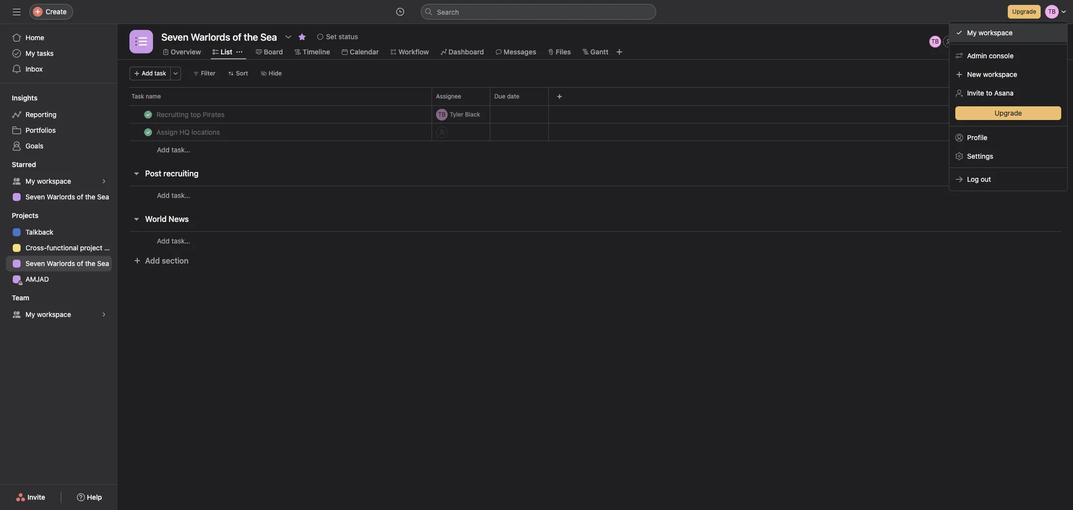 Task type: vqa. For each thing, say whether or not it's contained in the screenshot.
Timeline Link
yes



Task type: locate. For each thing, give the bounding box(es) containing it.
cross-
[[26, 244, 47, 252]]

2 my workspace link from the top
[[6, 307, 112, 323]]

my tasks
[[26, 49, 54, 57]]

1 add task… row from the top
[[118, 141, 1074, 159]]

1 add task… from the top
[[157, 146, 190, 154]]

task… down "recruiting"
[[172, 191, 190, 199]]

completed image inside assign hq locations cell
[[142, 126, 154, 138]]

2 sea from the top
[[97, 260, 109, 268]]

1 my workspace link from the top
[[6, 174, 112, 189]]

my down team
[[26, 311, 35, 319]]

completed checkbox inside assign hq locations cell
[[142, 126, 154, 138]]

2 add task… row from the top
[[118, 186, 1074, 205]]

tasks
[[37, 49, 54, 57]]

my left the tasks
[[26, 49, 35, 57]]

2 of from the top
[[77, 260, 83, 268]]

workflow
[[399, 48, 429, 56]]

seven warlords of the sea link
[[6, 189, 112, 205], [6, 256, 112, 272]]

see details, my workspace image inside teams element
[[101, 312, 107, 318]]

2 vertical spatial add task… row
[[118, 232, 1074, 250]]

insights button
[[0, 93, 37, 103]]

remove from starred image
[[298, 33, 306, 41]]

task… down assign hq locations text field
[[172, 146, 190, 154]]

post
[[145, 169, 162, 178]]

upgrade up my workspace radio item in the right of the page
[[1013, 8, 1037, 15]]

completed image inside the recruiting top pirates 'cell'
[[142, 109, 154, 120]]

1 sea from the top
[[97, 193, 109, 201]]

2 the from the top
[[85, 260, 95, 268]]

1 vertical spatial upgrade
[[995, 109, 1023, 117]]

add task… inside header untitled section tree grid
[[157, 146, 190, 154]]

add left task
[[142, 70, 153, 77]]

completed image for recruiting top pirates text box at the top of page
[[142, 109, 154, 120]]

my workspace down team
[[26, 311, 71, 319]]

my up 'admin'
[[968, 28, 977, 37]]

show options image
[[285, 33, 292, 41]]

2 seven warlords of the sea from the top
[[26, 260, 109, 268]]

1 vertical spatial seven warlords of the sea
[[26, 260, 109, 268]]

add task…
[[157, 146, 190, 154], [157, 191, 190, 199], [157, 237, 190, 245]]

my workspace radio item
[[950, 24, 1068, 42]]

add section button
[[130, 252, 193, 270]]

world news button
[[145, 210, 189, 228]]

add up add section button
[[157, 237, 170, 245]]

0 horizontal spatial invite
[[27, 494, 45, 502]]

2 warlords from the top
[[47, 260, 75, 268]]

workspace inside teams element
[[37, 311, 71, 319]]

my for my tasks link
[[26, 49, 35, 57]]

post recruiting
[[145, 169, 199, 178]]

1 warlords from the top
[[47, 193, 75, 201]]

completed image
[[142, 109, 154, 120], [142, 126, 154, 138]]

warlords up talkback link
[[47, 193, 75, 201]]

task… for collapse task list for this section image
[[172, 191, 190, 199]]

my inside starred element
[[26, 177, 35, 185]]

my workspace link inside starred element
[[6, 174, 112, 189]]

2 vertical spatial my workspace
[[26, 311, 71, 319]]

1 vertical spatial tb
[[932, 38, 939, 45]]

0 vertical spatial completed checkbox
[[142, 109, 154, 120]]

add task… button up section
[[157, 236, 190, 247]]

1 of from the top
[[77, 193, 83, 201]]

0 vertical spatial seven warlords of the sea link
[[6, 189, 112, 205]]

task… inside header untitled section tree grid
[[172, 146, 190, 154]]

dashboard link
[[441, 47, 484, 57]]

add task… button
[[157, 145, 190, 156], [157, 190, 190, 201], [157, 236, 190, 247]]

tb inside header untitled section tree grid
[[438, 111, 446, 118]]

black
[[465, 111, 480, 118]]

warlords inside starred element
[[47, 193, 75, 201]]

add task… row for collapse task list for this section icon
[[118, 232, 1074, 250]]

hide sidebar image
[[13, 8, 21, 16]]

seven inside projects element
[[26, 260, 45, 268]]

seven inside starred element
[[26, 193, 45, 201]]

recruiting top pirates cell
[[118, 105, 432, 124]]

2 vertical spatial add task…
[[157, 237, 190, 245]]

0 vertical spatial task…
[[172, 146, 190, 154]]

new workspace
[[968, 70, 1018, 79]]

recruiting
[[164, 169, 199, 178]]

0 vertical spatial invite
[[968, 89, 985, 97]]

help
[[87, 494, 102, 502]]

hide
[[269, 70, 282, 77]]

the inside starred element
[[85, 193, 95, 201]]

my workspace up share
[[968, 28, 1013, 37]]

my tasks link
[[6, 46, 112, 61]]

3 add task… from the top
[[157, 237, 190, 245]]

3 task… from the top
[[172, 237, 190, 245]]

add task… down post recruiting
[[157, 191, 190, 199]]

seven down cross-
[[26, 260, 45, 268]]

0 vertical spatial my workspace
[[968, 28, 1013, 37]]

2 see details, my workspace image from the top
[[101, 312, 107, 318]]

my workspace link
[[6, 174, 112, 189], [6, 307, 112, 323]]

1 seven from the top
[[26, 193, 45, 201]]

share button
[[975, 35, 1007, 49]]

3 add task… button from the top
[[157, 236, 190, 247]]

sea inside projects element
[[97, 260, 109, 268]]

seven warlords of the sea link down "functional"
[[6, 256, 112, 272]]

1 completed checkbox from the top
[[142, 109, 154, 120]]

2 horizontal spatial tb
[[1049, 8, 1056, 15]]

hide button
[[257, 67, 286, 80]]

0 vertical spatial tb
[[1049, 8, 1056, 15]]

my workspace down starred
[[26, 177, 71, 185]]

add task… for add task… button for collapse task list for this section image
[[157, 191, 190, 199]]

goals link
[[6, 138, 112, 154]]

files
[[556, 48, 571, 56]]

the down project
[[85, 260, 95, 268]]

workspace down amjad link
[[37, 311, 71, 319]]

0 vertical spatial upgrade
[[1013, 8, 1037, 15]]

seven warlords of the sea up talkback link
[[26, 193, 109, 201]]

admin console
[[968, 52, 1014, 60]]

my workspace
[[968, 28, 1013, 37], [26, 177, 71, 185], [26, 311, 71, 319]]

2 completed image from the top
[[142, 126, 154, 138]]

calendar link
[[342, 47, 379, 57]]

0 vertical spatial sea
[[97, 193, 109, 201]]

talkback
[[26, 228, 53, 236]]

upgrade down asana
[[995, 109, 1023, 117]]

0 vertical spatial add task… button
[[157, 145, 190, 156]]

my down starred
[[26, 177, 35, 185]]

0 vertical spatial seven warlords of the sea
[[26, 193, 109, 201]]

0 vertical spatial the
[[85, 193, 95, 201]]

1 horizontal spatial invite
[[968, 89, 985, 97]]

sea inside starred element
[[97, 193, 109, 201]]

date
[[507, 93, 520, 100]]

my inside global element
[[26, 49, 35, 57]]

workspace
[[979, 28, 1013, 37], [984, 70, 1018, 79], [37, 177, 71, 185], [37, 311, 71, 319]]

add inside header untitled section tree grid
[[157, 146, 170, 154]]

1 vertical spatial the
[[85, 260, 95, 268]]

add task button
[[130, 67, 171, 80]]

help button
[[71, 489, 108, 507]]

1 vertical spatial seven warlords of the sea link
[[6, 256, 112, 272]]

my for "my workspace" link within the teams element
[[26, 311, 35, 319]]

my inside teams element
[[26, 311, 35, 319]]

0 vertical spatial seven
[[26, 193, 45, 201]]

of
[[77, 193, 83, 201], [77, 260, 83, 268]]

sea for 1st seven warlords of the sea link from the bottom of the page
[[97, 260, 109, 268]]

add task… down assign hq locations text field
[[157, 146, 190, 154]]

add up post recruiting button
[[157, 146, 170, 154]]

seven for first seven warlords of the sea link
[[26, 193, 45, 201]]

tb
[[1049, 8, 1056, 15], [932, 38, 939, 45], [438, 111, 446, 118]]

workspace inside starred element
[[37, 177, 71, 185]]

1 add task… button from the top
[[157, 145, 190, 156]]

add field image
[[557, 94, 563, 100]]

tab actions image
[[236, 49, 242, 55]]

1 vertical spatial of
[[77, 260, 83, 268]]

of inside projects element
[[77, 260, 83, 268]]

invite inside 'button'
[[27, 494, 45, 502]]

add task… row for collapse task list for this section image
[[118, 186, 1074, 205]]

new
[[968, 70, 982, 79]]

1 vertical spatial my workspace
[[26, 177, 71, 185]]

world news
[[145, 215, 189, 224]]

completed checkbox for recruiting top pirates text box at the top of page
[[142, 109, 154, 120]]

settings
[[968, 152, 994, 160]]

warlords down "cross-functional project plan" link
[[47, 260, 75, 268]]

see details, my workspace image
[[101, 179, 107, 184], [101, 312, 107, 318]]

2 add task… button from the top
[[157, 190, 190, 201]]

my
[[968, 28, 977, 37], [26, 49, 35, 57], [26, 177, 35, 185], [26, 311, 35, 319]]

2 task… from the top
[[172, 191, 190, 199]]

0 horizontal spatial tb
[[438, 111, 446, 118]]

of for first seven warlords of the sea link
[[77, 193, 83, 201]]

1 vertical spatial completed checkbox
[[142, 126, 154, 138]]

my workspace link down amjad link
[[6, 307, 112, 323]]

0 vertical spatial add task… row
[[118, 141, 1074, 159]]

upgrade inside button
[[1013, 8, 1037, 15]]

inbox
[[26, 65, 43, 73]]

2 seven from the top
[[26, 260, 45, 268]]

task… up section
[[172, 237, 190, 245]]

sea for first seven warlords of the sea link
[[97, 193, 109, 201]]

task… for collapse task list for this section icon
[[172, 237, 190, 245]]

invite button
[[9, 489, 52, 507]]

1 vertical spatial add task… button
[[157, 190, 190, 201]]

assign hq locations cell
[[118, 123, 432, 141]]

2 vertical spatial task…
[[172, 237, 190, 245]]

portfolios
[[26, 126, 56, 134]]

add section
[[145, 257, 189, 265]]

1 vertical spatial add task… row
[[118, 186, 1074, 205]]

1 vertical spatial see details, my workspace image
[[101, 312, 107, 318]]

seven warlords of the sea inside projects element
[[26, 260, 109, 268]]

1 vertical spatial task…
[[172, 191, 190, 199]]

completed checkbox inside the recruiting top pirates 'cell'
[[142, 109, 154, 120]]

0 vertical spatial add task…
[[157, 146, 190, 154]]

overview link
[[163, 47, 201, 57]]

my for "my workspace" link inside starred element
[[26, 177, 35, 185]]

0 vertical spatial warlords
[[47, 193, 75, 201]]

workspace up share
[[979, 28, 1013, 37]]

seven warlords of the sea link up talkback link
[[6, 189, 112, 205]]

Search tasks, projects, and more text field
[[421, 4, 656, 20]]

collapse task list for this section image
[[132, 215, 140, 223]]

2 vertical spatial add task… button
[[157, 236, 190, 247]]

home
[[26, 33, 44, 42]]

None text field
[[159, 28, 280, 46]]

1 vertical spatial seven
[[26, 260, 45, 268]]

workspace down console on the top right of the page
[[984, 70, 1018, 79]]

my workspace link inside teams element
[[6, 307, 112, 323]]

of for 1st seven warlords of the sea link from the bottom of the page
[[77, 260, 83, 268]]

add task… button down assign hq locations text field
[[157, 145, 190, 156]]

projects
[[12, 211, 38, 220]]

sort button
[[224, 67, 253, 80]]

add down post recruiting button
[[157, 191, 170, 199]]

2 completed checkbox from the top
[[142, 126, 154, 138]]

3 add task… row from the top
[[118, 232, 1074, 250]]

portfolios link
[[6, 123, 112, 138]]

Completed checkbox
[[142, 109, 154, 120], [142, 126, 154, 138]]

row
[[118, 87, 1074, 105], [130, 105, 1062, 106], [118, 105, 1074, 124], [118, 123, 1074, 141]]

task…
[[172, 146, 190, 154], [172, 191, 190, 199], [172, 237, 190, 245]]

1 vertical spatial completed image
[[142, 126, 154, 138]]

project
[[80, 244, 102, 252]]

add task… up section
[[157, 237, 190, 245]]

seven warlords of the sea down the cross-functional project plan
[[26, 260, 109, 268]]

invite for invite to asana
[[968, 89, 985, 97]]

the up talkback link
[[85, 193, 95, 201]]

of inside starred element
[[77, 193, 83, 201]]

add task… row
[[118, 141, 1074, 159], [118, 186, 1074, 205], [118, 232, 1074, 250]]

seven up projects
[[26, 193, 45, 201]]

reporting
[[26, 110, 56, 119]]

1 horizontal spatial tb
[[932, 38, 939, 45]]

my workspace link down goals "link"
[[6, 174, 112, 189]]

1 vertical spatial invite
[[27, 494, 45, 502]]

0 vertical spatial of
[[77, 193, 83, 201]]

completed image for assign hq locations text field
[[142, 126, 154, 138]]

1 vertical spatial warlords
[[47, 260, 75, 268]]

history image
[[396, 8, 404, 16]]

1 seven warlords of the sea from the top
[[26, 193, 109, 201]]

upgrade
[[1013, 8, 1037, 15], [995, 109, 1023, 117]]

of down the cross-functional project plan
[[77, 260, 83, 268]]

set status button
[[313, 30, 363, 44]]

1 completed image from the top
[[142, 109, 154, 120]]

1 the from the top
[[85, 193, 95, 201]]

2 vertical spatial tb
[[438, 111, 446, 118]]

1 see details, my workspace image from the top
[[101, 179, 107, 184]]

add task… button down post recruiting
[[157, 190, 190, 201]]

0 vertical spatial completed image
[[142, 109, 154, 120]]

sea
[[97, 193, 109, 201], [97, 260, 109, 268]]

add left section
[[145, 257, 160, 265]]

1 vertical spatial add task…
[[157, 191, 190, 199]]

add a task to this section image
[[194, 215, 202, 223]]

due
[[495, 93, 506, 100]]

2 add task… from the top
[[157, 191, 190, 199]]

tyler black
[[450, 111, 480, 118]]

warlords
[[47, 193, 75, 201], [47, 260, 75, 268]]

my workspace inside radio item
[[968, 28, 1013, 37]]

functional
[[47, 244, 78, 252]]

1 vertical spatial my workspace link
[[6, 307, 112, 323]]

0 vertical spatial my workspace link
[[6, 174, 112, 189]]

0 vertical spatial see details, my workspace image
[[101, 179, 107, 184]]

tb inside button
[[932, 38, 939, 45]]

1 vertical spatial sea
[[97, 260, 109, 268]]

workspace down goals "link"
[[37, 177, 71, 185]]

warlords inside projects element
[[47, 260, 75, 268]]

header untitled section tree grid
[[118, 105, 1074, 159]]

seven for 1st seven warlords of the sea link from the bottom of the page
[[26, 260, 45, 268]]

create button
[[29, 4, 73, 20]]

talkback link
[[6, 225, 112, 240]]

of up talkback link
[[77, 193, 83, 201]]

seven warlords of the sea inside starred element
[[26, 193, 109, 201]]

messages
[[504, 48, 536, 56]]

sort
[[236, 70, 248, 77]]

1 task… from the top
[[172, 146, 190, 154]]



Task type: describe. For each thing, give the bounding box(es) containing it.
admin console link
[[950, 47, 1068, 65]]

tb inside dropdown button
[[1049, 8, 1056, 15]]

cross-functional project plan
[[26, 244, 118, 252]]

add tab image
[[616, 48, 623, 56]]

upgrade button
[[1008, 5, 1041, 19]]

my workspace inside starred element
[[26, 177, 71, 185]]

dashboard
[[449, 48, 484, 56]]

log
[[968, 175, 979, 184]]

due date
[[495, 93, 520, 100]]

goals
[[26, 142, 43, 150]]

admin
[[968, 52, 988, 60]]

seven warlords of the sea for 1st seven warlords of the sea link from the bottom of the page
[[26, 260, 109, 268]]

cross-functional project plan link
[[6, 240, 118, 256]]

plan
[[104, 244, 118, 252]]

out
[[981, 175, 992, 184]]

invite to asana
[[968, 89, 1014, 97]]

row containing tb
[[118, 105, 1074, 124]]

2 seven warlords of the sea link from the top
[[6, 256, 112, 272]]

console
[[989, 52, 1014, 60]]

warlords for first seven warlords of the sea link
[[47, 193, 75, 201]]

insights
[[12, 94, 37, 102]]

starred element
[[0, 156, 118, 207]]

task
[[131, 93, 144, 100]]

add task… for add task… button in the header untitled section tree grid
[[157, 146, 190, 154]]

gantt link
[[583, 47, 609, 57]]

completed checkbox for assign hq locations text field
[[142, 126, 154, 138]]

news
[[169, 215, 189, 224]]

messages link
[[496, 47, 536, 57]]

Recruiting top Pirates text field
[[155, 110, 228, 119]]

list image
[[135, 36, 147, 48]]

share
[[987, 38, 1003, 45]]

task
[[154, 70, 166, 77]]

1 seven warlords of the sea link from the top
[[6, 189, 112, 205]]

set
[[326, 32, 337, 41]]

post recruiting button
[[145, 165, 199, 183]]

log out
[[968, 175, 992, 184]]

more actions image
[[173, 71, 178, 77]]

tb button
[[1045, 3, 1068, 21]]

timeline link
[[295, 47, 330, 57]]

team button
[[0, 293, 29, 303]]

world
[[145, 215, 167, 224]]

filter
[[201, 70, 216, 77]]

insights element
[[0, 89, 118, 156]]

add task… button for collapse task list for this section icon
[[157, 236, 190, 247]]

row containing task name
[[118, 87, 1074, 105]]

collapse task list for this section image
[[132, 170, 140, 178]]

timeline
[[303, 48, 330, 56]]

set status
[[326, 32, 358, 41]]

add task… for collapse task list for this section icon add task… button
[[157, 237, 190, 245]]

board
[[264, 48, 283, 56]]

starred button
[[0, 160, 36, 170]]

my workspace inside teams element
[[26, 311, 71, 319]]

overview
[[171, 48, 201, 56]]

filter button
[[189, 67, 220, 80]]

global element
[[0, 24, 118, 83]]

board link
[[256, 47, 283, 57]]

create
[[46, 7, 67, 16]]

Assign HQ locations text field
[[155, 127, 223, 137]]

add task… button for collapse task list for this section image
[[157, 190, 190, 201]]

projects button
[[0, 211, 38, 221]]

add task… button inside header untitled section tree grid
[[157, 145, 190, 156]]

gantt
[[591, 48, 609, 56]]

reporting link
[[6, 107, 112, 123]]

to
[[986, 89, 993, 97]]

my workspace link for see details, my workspace image within starred element
[[6, 174, 112, 189]]

team
[[12, 294, 29, 302]]

add task
[[142, 70, 166, 77]]

tyler
[[450, 111, 464, 118]]

teams element
[[0, 289, 118, 325]]

my inside radio item
[[968, 28, 977, 37]]

my workspace link for see details, my workspace image within teams element
[[6, 307, 112, 323]]

name
[[146, 93, 161, 100]]

assignee
[[436, 93, 461, 100]]

home link
[[6, 30, 112, 46]]

workspace inside radio item
[[979, 28, 1013, 37]]

invite for invite
[[27, 494, 45, 502]]

profile
[[968, 133, 988, 142]]

list
[[221, 48, 232, 56]]

workflow link
[[391, 47, 429, 57]]

section
[[162, 257, 189, 265]]

seven warlords of the sea for first seven warlords of the sea link
[[26, 193, 109, 201]]

list link
[[213, 47, 232, 57]]

warlords for 1st seven warlords of the sea link from the bottom of the page
[[47, 260, 75, 268]]

task name
[[131, 93, 161, 100]]

the inside projects element
[[85, 260, 95, 268]]

amjad
[[26, 275, 49, 284]]

starred
[[12, 160, 36, 169]]

projects element
[[0, 207, 118, 289]]

tb button
[[930, 36, 941, 48]]

status
[[339, 32, 358, 41]]

see details, my workspace image inside starred element
[[101, 179, 107, 184]]

amjad link
[[6, 272, 112, 288]]

calendar
[[350, 48, 379, 56]]

asana
[[995, 89, 1014, 97]]



